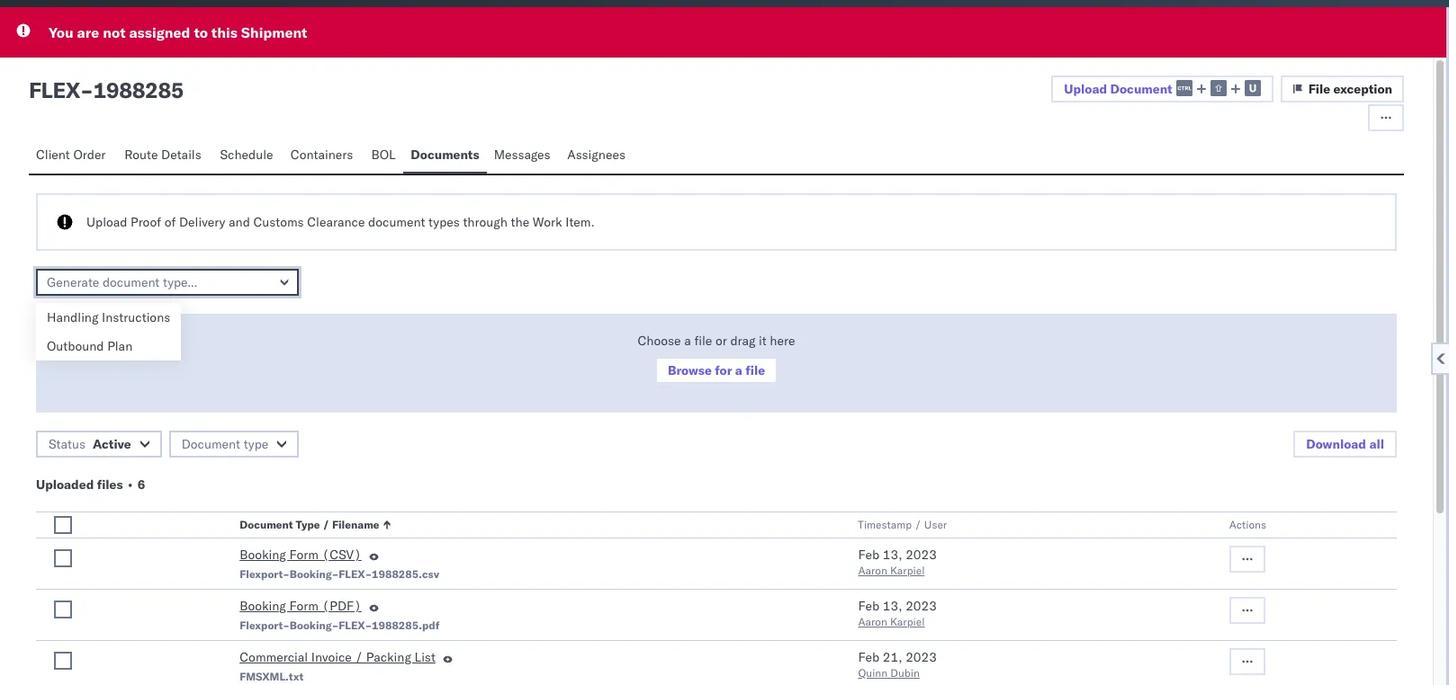 Task type: locate. For each thing, give the bounding box(es) containing it.
1 horizontal spatial /
[[355, 650, 363, 666]]

form down type
[[289, 547, 319, 563]]

2 booking from the top
[[240, 599, 286, 615]]

file exception
[[1308, 81, 1392, 97]]

1 booking from the top
[[240, 547, 286, 563]]

packing
[[366, 650, 411, 666]]

karpiel down timestamp / user
[[890, 564, 925, 578]]

0 vertical spatial aaron
[[858, 564, 887, 578]]

booking- down booking form (csv) on the left bottom of page
[[290, 568, 339, 581]]

1 vertical spatial 2023
[[906, 599, 937, 615]]

2 vertical spatial document
[[240, 518, 293, 532]]

1 vertical spatial booking-
[[290, 619, 339, 633]]

0 vertical spatial booking
[[240, 547, 286, 563]]

aaron for (pdf)
[[858, 616, 887, 629]]

1 vertical spatial a
[[735, 363, 742, 379]]

0 vertical spatial document
[[1110, 81, 1172, 97]]

status
[[49, 437, 85, 453]]

types
[[428, 214, 460, 230]]

feb for booking form (csv)
[[858, 547, 880, 563]]

feb 13, 2023 aaron karpiel
[[858, 547, 937, 578], [858, 599, 937, 629]]

0 horizontal spatial /
[[323, 518, 329, 532]]

1 vertical spatial upload
[[86, 214, 127, 230]]

aaron up the 21,
[[858, 616, 887, 629]]

containers button
[[283, 139, 364, 174]]

a
[[684, 333, 691, 349], [735, 363, 742, 379]]

fmsxml.txt
[[240, 671, 304, 684]]

1 vertical spatial flex-
[[339, 619, 372, 633]]

file left or
[[694, 333, 712, 349]]

1 vertical spatial flexport-
[[240, 619, 290, 633]]

form for (csv)
[[289, 547, 319, 563]]

/ for document type / filename
[[323, 518, 329, 532]]

flex- down (csv)
[[339, 568, 372, 581]]

feb up the quinn
[[858, 650, 880, 666]]

0 vertical spatial karpiel
[[890, 564, 925, 578]]

route details
[[124, 147, 201, 163]]

0 vertical spatial upload
[[1064, 81, 1107, 97]]

1988285.pdf
[[372, 619, 440, 633]]

you are not assigned to this shipment
[[49, 23, 307, 41]]

0 vertical spatial a
[[684, 333, 691, 349]]

it
[[759, 333, 767, 349]]

1 flex- from the top
[[339, 568, 372, 581]]

booking down document type / filename
[[240, 547, 286, 563]]

client
[[36, 147, 70, 163]]

booking inside booking form (pdf) link
[[240, 599, 286, 615]]

-
[[80, 77, 93, 104]]

flexport-booking-flex-1988285.pdf
[[240, 619, 440, 633]]

upload document button
[[1052, 76, 1273, 103]]

booking- for (csv)
[[290, 568, 339, 581]]

messages button
[[487, 139, 560, 174]]

2 booking- from the top
[[290, 619, 339, 633]]

file
[[1308, 81, 1330, 97]]

1 2023 from the top
[[906, 547, 937, 563]]

proof
[[131, 214, 161, 230]]

to
[[194, 23, 208, 41]]

2023 for booking form (csv)
[[906, 547, 937, 563]]

aaron
[[858, 564, 887, 578], [858, 616, 887, 629]]

3 2023 from the top
[[906, 650, 937, 666]]

13, up the 21,
[[883, 599, 902, 615]]

are
[[77, 23, 99, 41]]

1 feb from the top
[[858, 547, 880, 563]]

type
[[244, 437, 268, 453]]

/ left user on the right bottom of page
[[915, 518, 922, 532]]

13,
[[883, 547, 902, 563], [883, 599, 902, 615]]

file exception button
[[1280, 76, 1404, 103], [1280, 76, 1404, 103]]

feb up feb 21, 2023 quinn dubin
[[858, 599, 880, 615]]

1 vertical spatial feb 13, 2023 aaron karpiel
[[858, 599, 937, 629]]

1 vertical spatial aaron
[[858, 616, 887, 629]]

/ right type
[[323, 518, 329, 532]]

2 feb 13, 2023 aaron karpiel from the top
[[858, 599, 937, 629]]

1 flexport- from the top
[[240, 568, 290, 581]]

2 flexport- from the top
[[240, 619, 290, 633]]

client order
[[36, 147, 106, 163]]

file down it
[[746, 363, 765, 379]]

1 form from the top
[[289, 547, 319, 563]]

upload
[[1064, 81, 1107, 97], [86, 214, 127, 230]]

feb 13, 2023 aaron karpiel down timestamp / user
[[858, 547, 937, 578]]

feb 13, 2023 aaron karpiel for (csv)
[[858, 547, 937, 578]]

form
[[289, 547, 319, 563], [289, 599, 319, 615]]

flex- for booking form (csv)
[[339, 568, 372, 581]]

list box containing handling instructions
[[36, 303, 181, 361]]

2 feb from the top
[[858, 599, 880, 615]]

(csv)
[[322, 547, 362, 563]]

a right "choose"
[[684, 333, 691, 349]]

booking inside booking form (csv) link
[[240, 547, 286, 563]]

or
[[715, 333, 727, 349]]

1 vertical spatial karpiel
[[890, 616, 925, 629]]

aaron down "timestamp"
[[858, 564, 887, 578]]

quinn
[[858, 667, 888, 680]]

feb for booking form (pdf)
[[858, 599, 880, 615]]

0 vertical spatial 13,
[[883, 547, 902, 563]]

document type / filename
[[240, 518, 379, 532]]

a inside browse for a file button
[[735, 363, 742, 379]]

flexport-
[[240, 568, 290, 581], [240, 619, 290, 633]]

2 13, from the top
[[883, 599, 902, 615]]

0 vertical spatial 2023
[[906, 547, 937, 563]]

through
[[463, 214, 508, 230]]

1 feb 13, 2023 aaron karpiel from the top
[[858, 547, 937, 578]]

outbound plan
[[47, 338, 133, 355]]

flex- down (pdf)
[[339, 619, 372, 633]]

2 vertical spatial 2023
[[906, 650, 937, 666]]

1 horizontal spatial a
[[735, 363, 742, 379]]

1 karpiel from the top
[[890, 564, 925, 578]]

flexport- down booking form (csv) on the left bottom of page
[[240, 568, 290, 581]]

the
[[511, 214, 529, 230]]

2 karpiel from the top
[[890, 616, 925, 629]]

form left (pdf)
[[289, 599, 319, 615]]

feb 13, 2023 aaron karpiel for (pdf)
[[858, 599, 937, 629]]

2023 up feb 21, 2023 quinn dubin
[[906, 599, 937, 615]]

0 horizontal spatial file
[[694, 333, 712, 349]]

flexport- up commercial
[[240, 619, 290, 633]]

flex-
[[339, 568, 372, 581], [339, 619, 372, 633]]

feb inside feb 21, 2023 quinn dubin
[[858, 650, 880, 666]]

upload for upload proof of delivery and customs clearance document types through the work item.
[[86, 214, 127, 230]]

/ right invoice
[[355, 650, 363, 666]]

download all button
[[1294, 431, 1397, 458]]

2 aaron from the top
[[858, 616, 887, 629]]

1 vertical spatial 13,
[[883, 599, 902, 615]]

all
[[1369, 437, 1384, 453]]

document inside document type button
[[181, 437, 240, 453]]

/
[[323, 518, 329, 532], [915, 518, 922, 532], [355, 650, 363, 666]]

document for document type / filename
[[240, 518, 293, 532]]

1 vertical spatial booking
[[240, 599, 286, 615]]

1 horizontal spatial upload
[[1064, 81, 1107, 97]]

1 booking- from the top
[[290, 568, 339, 581]]

list box
[[36, 303, 181, 361]]

customs
[[253, 214, 304, 230]]

2 form from the top
[[289, 599, 319, 615]]

booking up commercial
[[240, 599, 286, 615]]

timestamp / user
[[858, 518, 947, 532]]

flex- for booking form (pdf)
[[339, 619, 372, 633]]

feb 13, 2023 aaron karpiel up the 21,
[[858, 599, 937, 629]]

1 aaron from the top
[[858, 564, 887, 578]]

2023 up dubin
[[906, 650, 937, 666]]

None checkbox
[[54, 517, 72, 535], [54, 550, 72, 568], [54, 601, 72, 619], [54, 653, 72, 671], [54, 517, 72, 535], [54, 550, 72, 568], [54, 601, 72, 619], [54, 653, 72, 671]]

2023 inside feb 21, 2023 quinn dubin
[[906, 650, 937, 666]]

1 vertical spatial file
[[746, 363, 765, 379]]

booking form (pdf)
[[240, 599, 362, 615]]

flexport- for booking form (csv)
[[240, 568, 290, 581]]

details
[[161, 147, 201, 163]]

0 vertical spatial feb
[[858, 547, 880, 563]]

filename
[[332, 518, 379, 532]]

1 13, from the top
[[883, 547, 902, 563]]

shipment
[[241, 23, 307, 41]]

and
[[229, 214, 250, 230]]

0 vertical spatial form
[[289, 547, 319, 563]]

0 vertical spatial booking-
[[290, 568, 339, 581]]

karpiel up the 21,
[[890, 616, 925, 629]]

2023 down user on the right bottom of page
[[906, 547, 937, 563]]

0 vertical spatial feb 13, 2023 aaron karpiel
[[858, 547, 937, 578]]

2 2023 from the top
[[906, 599, 937, 615]]

assigned
[[129, 23, 190, 41]]

/ for commercial invoice / packing list
[[355, 650, 363, 666]]

feb
[[858, 547, 880, 563], [858, 599, 880, 615], [858, 650, 880, 666]]

13, for booking form (pdf)
[[883, 599, 902, 615]]

0 vertical spatial flexport-
[[240, 568, 290, 581]]

1 vertical spatial document
[[181, 437, 240, 453]]

1 horizontal spatial file
[[746, 363, 765, 379]]

client order button
[[29, 139, 117, 174]]

documents button
[[403, 139, 487, 174]]

0 horizontal spatial upload
[[86, 214, 127, 230]]

2 vertical spatial feb
[[858, 650, 880, 666]]

route
[[124, 147, 158, 163]]

a right for
[[735, 363, 742, 379]]

browse
[[668, 363, 712, 379]]

document inside document type / filename button
[[240, 518, 293, 532]]

list
[[415, 650, 435, 666]]

feb down "timestamp"
[[858, 547, 880, 563]]

booking form (csv) link
[[240, 546, 362, 568]]

form inside booking form (pdf) link
[[289, 599, 319, 615]]

feb for commercial invoice / packing list
[[858, 650, 880, 666]]

upload document
[[1064, 81, 1172, 97]]

0 vertical spatial flex-
[[339, 568, 372, 581]]

1 vertical spatial feb
[[858, 599, 880, 615]]

booking- down booking form (pdf)
[[290, 619, 339, 633]]

1 vertical spatial form
[[289, 599, 319, 615]]

2 flex- from the top
[[339, 619, 372, 633]]

status active
[[49, 437, 131, 453]]

download
[[1306, 437, 1366, 453]]

upload inside button
[[1064, 81, 1107, 97]]

documents
[[411, 147, 479, 163]]

form inside booking form (csv) link
[[289, 547, 319, 563]]

13, down "timestamp"
[[883, 547, 902, 563]]

3 feb from the top
[[858, 650, 880, 666]]

instructions
[[102, 310, 170, 326]]



Task type: vqa. For each thing, say whether or not it's contained in the screenshot.


Task type: describe. For each thing, give the bounding box(es) containing it.
2023 for booking form (pdf)
[[906, 599, 937, 615]]

choose a file or drag it here
[[638, 333, 795, 349]]

0 vertical spatial file
[[694, 333, 712, 349]]

messages
[[494, 147, 550, 163]]

feb 21, 2023 quinn dubin
[[858, 650, 937, 680]]

for
[[715, 363, 732, 379]]

you
[[49, 23, 73, 41]]

2023 for commercial invoice / packing list
[[906, 650, 937, 666]]

assignees button
[[560, 139, 636, 174]]

document
[[368, 214, 425, 230]]

uploaded files ∙ 6
[[36, 477, 145, 493]]

aaron for (csv)
[[858, 564, 887, 578]]

booking form (pdf) link
[[240, 598, 362, 619]]

assignees
[[567, 147, 625, 163]]

not
[[103, 23, 126, 41]]

browse for a file button
[[655, 357, 778, 384]]

invoice
[[311, 650, 352, 666]]

flexport- for booking form (pdf)
[[240, 619, 290, 633]]

active
[[93, 437, 131, 453]]

timestamp / user button
[[855, 515, 1193, 533]]

∙
[[126, 477, 134, 493]]

this
[[211, 23, 238, 41]]

upload for upload document
[[1064, 81, 1107, 97]]

browse for a file
[[668, 363, 765, 379]]

booking for booking form (csv)
[[240, 547, 286, 563]]

booking form (csv)
[[240, 547, 362, 563]]

commercial
[[240, 650, 308, 666]]

document inside the upload document button
[[1110, 81, 1172, 97]]

1988285
[[93, 77, 184, 104]]

exception
[[1333, 81, 1392, 97]]

21,
[[883, 650, 902, 666]]

file inside button
[[746, 363, 765, 379]]

karpiel for (pdf)
[[890, 616, 925, 629]]

document type button
[[169, 431, 299, 458]]

work
[[533, 214, 562, 230]]

booking for booking form (pdf)
[[240, 599, 286, 615]]

13, for booking form (csv)
[[883, 547, 902, 563]]

6
[[137, 477, 145, 493]]

schedule button
[[213, 139, 283, 174]]

handling
[[47, 310, 99, 326]]

type
[[296, 518, 320, 532]]

route details button
[[117, 139, 213, 174]]

document type
[[181, 437, 268, 453]]

uploaded
[[36, 477, 94, 493]]

choose
[[638, 333, 681, 349]]

commercial invoice / packing list link
[[240, 649, 435, 671]]

user
[[925, 518, 947, 532]]

item.
[[566, 214, 595, 230]]

Generate document type... text field
[[36, 269, 299, 296]]

form for (pdf)
[[289, 599, 319, 615]]

clearance
[[307, 214, 365, 230]]

handling instructions
[[47, 310, 170, 326]]

document for document type
[[181, 437, 240, 453]]

dubin
[[890, 667, 920, 680]]

here
[[770, 333, 795, 349]]

upload proof of delivery and customs clearance document types through the work item.
[[86, 214, 595, 230]]

download all
[[1306, 437, 1384, 453]]

plan
[[107, 338, 133, 355]]

flex - 1988285
[[29, 77, 184, 104]]

commercial invoice / packing list
[[240, 650, 435, 666]]

booking- for (pdf)
[[290, 619, 339, 633]]

(pdf)
[[322, 599, 362, 615]]

files
[[97, 477, 123, 493]]

bol button
[[364, 139, 403, 174]]

flex
[[29, 77, 80, 104]]

outbound
[[47, 338, 104, 355]]

order
[[73, 147, 106, 163]]

of
[[164, 214, 176, 230]]

karpiel for (csv)
[[890, 564, 925, 578]]

actions
[[1229, 518, 1267, 532]]

schedule
[[220, 147, 273, 163]]

flexport-booking-flex-1988285.csv
[[240, 568, 439, 581]]

bol
[[371, 147, 396, 163]]

containers
[[291, 147, 353, 163]]

0 horizontal spatial a
[[684, 333, 691, 349]]

document type / filename button
[[236, 515, 822, 533]]

1988285.csv
[[372, 568, 439, 581]]

drag
[[730, 333, 756, 349]]

2 horizontal spatial /
[[915, 518, 922, 532]]

delivery
[[179, 214, 225, 230]]



